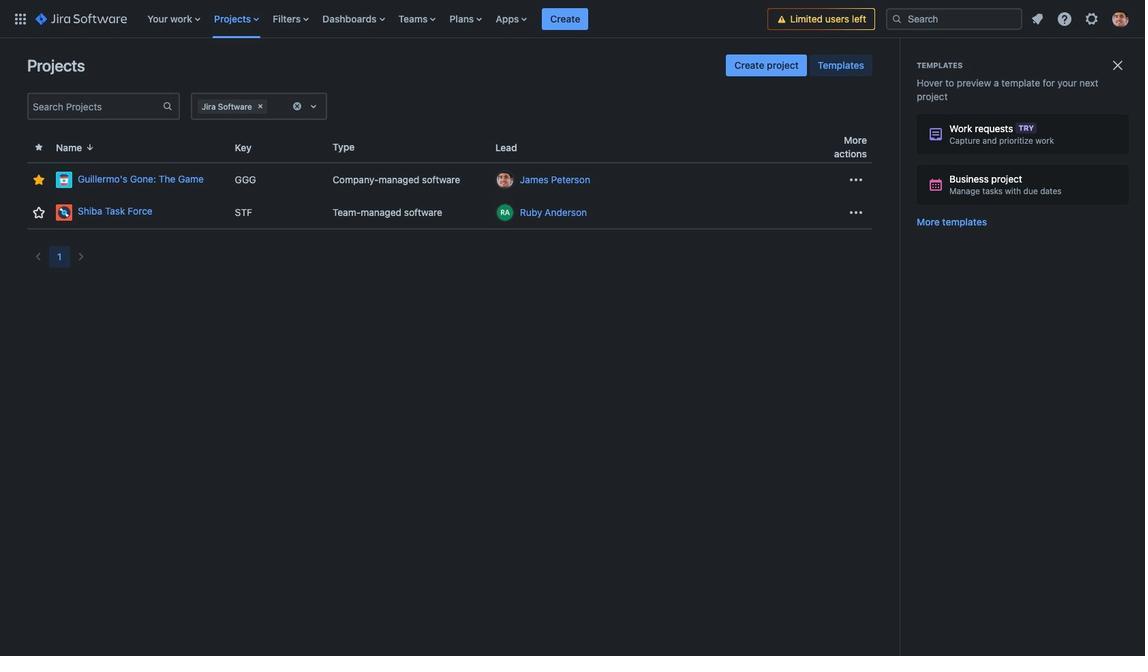 Task type: locate. For each thing, give the bounding box(es) containing it.
clear image
[[292, 101, 303, 112]]

jira software image
[[35, 11, 127, 27], [35, 11, 127, 27]]

list
[[141, 0, 768, 38], [1026, 6, 1138, 31]]

more image
[[849, 172, 865, 188], [849, 204, 865, 221]]

banner
[[0, 0, 1146, 38]]

Search Projects text field
[[29, 97, 162, 116]]

2 more image from the top
[[849, 204, 865, 221]]

star shiba task force image
[[31, 204, 47, 221]]

list item
[[543, 0, 589, 38]]

0 vertical spatial more image
[[849, 172, 865, 188]]

your profile and settings image
[[1113, 11, 1130, 27]]

previous image
[[30, 249, 46, 265]]

primary element
[[8, 0, 768, 38]]

group
[[727, 55, 873, 76]]

open image
[[306, 98, 322, 115]]

0 horizontal spatial list
[[141, 0, 768, 38]]

1 vertical spatial more image
[[849, 204, 865, 221]]

1 more image from the top
[[849, 172, 865, 188]]

None search field
[[887, 8, 1023, 30]]

search image
[[892, 13, 903, 24]]



Task type: describe. For each thing, give the bounding box(es) containing it.
appswitcher icon image
[[12, 11, 29, 27]]

1 horizontal spatial list
[[1026, 6, 1138, 31]]

next image
[[73, 249, 89, 265]]

Choose Jira products text field
[[270, 100, 273, 113]]

help image
[[1057, 11, 1074, 27]]

close image
[[1110, 57, 1127, 74]]

Search field
[[887, 8, 1023, 30]]

settings image
[[1085, 11, 1101, 27]]

star guillermo's gone: the game image
[[31, 172, 47, 188]]

notifications image
[[1030, 11, 1046, 27]]

clear image
[[255, 101, 266, 112]]



Task type: vqa. For each thing, say whether or not it's contained in the screenshot.
Settings image on the top
yes



